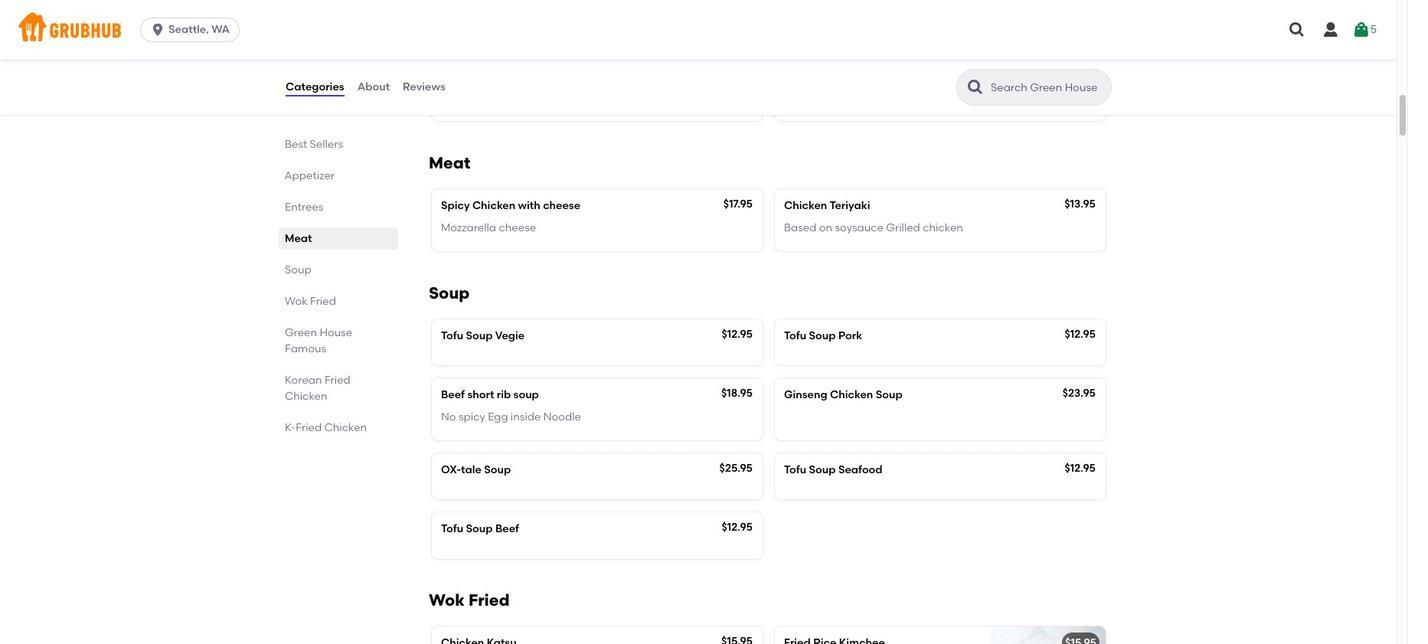 Task type: vqa. For each thing, say whether or not it's contained in the screenshot.
min for &pizza
no



Task type: describe. For each thing, give the bounding box(es) containing it.
ginseng
[[784, 389, 828, 402]]

best sellers
[[285, 138, 343, 151]]

chicken right ginseng
[[830, 389, 874, 402]]

categories
[[286, 80, 344, 93]]

reviews button
[[402, 60, 446, 115]]

svg image for seattle, wa
[[150, 22, 166, 38]]

tofu for tofu soup vegie
[[441, 329, 464, 342]]

beef short rib soup
[[441, 389, 539, 402]]

korean fried chicken
[[285, 374, 351, 403]]

categories button
[[285, 60, 345, 115]]

with
[[518, 200, 541, 213]]

seattle, wa button
[[140, 18, 246, 42]]

chicken down korean fried chicken in the left bottom of the page
[[324, 421, 367, 434]]

5 button
[[1353, 16, 1378, 44]]

pork for soup
[[839, 329, 863, 342]]

1 horizontal spatial beef
[[496, 523, 519, 536]]

chicken inside korean fried chicken
[[285, 390, 328, 403]]

and
[[515, 91, 536, 104]]

1 vertical spatial $25.95
[[720, 462, 753, 475]]

fried up "house"
[[310, 295, 336, 308]]

$9.95
[[727, 68, 753, 81]]

svg image for 5
[[1353, 21, 1371, 39]]

fried rice kimchee image
[[991, 626, 1106, 644]]

fried down 'tofu soup beef'
[[469, 590, 510, 609]]

seafood
[[839, 463, 883, 476]]

1 horizontal spatial wok
[[429, 590, 465, 609]]

8
[[441, 91, 448, 104]]

teriyaki
[[830, 200, 871, 213]]

0 vertical spatial wok fried
[[285, 295, 336, 308]]

chicken teriyaki
[[784, 200, 871, 213]]

green
[[285, 326, 317, 339]]

$12.95 for pork
[[1065, 328, 1096, 341]]

appetizer
[[285, 169, 335, 182]]

famous
[[285, 342, 326, 355]]

inside
[[511, 410, 541, 423]]

$12.95 for seafood
[[1065, 462, 1096, 475]]

rib
[[497, 389, 511, 402]]

42.
[[441, 70, 457, 83]]

korean
[[285, 374, 322, 387]]

soup
[[514, 389, 539, 402]]

ox-tale soup
[[441, 463, 511, 476]]

entrees
[[285, 201, 324, 214]]

tofu soup vegie
[[441, 329, 525, 342]]

0 horizontal spatial cheese
[[499, 221, 536, 234]]

no
[[441, 410, 456, 423]]

$25.95 button
[[775, 60, 1106, 121]]

0 vertical spatial meat
[[429, 154, 471, 173]]

Search Green House search field
[[990, 80, 1107, 95]]

0 horizontal spatial beef
[[441, 389, 465, 402]]

seattle,
[[169, 23, 209, 36]]

fried down korean fried chicken in the left bottom of the page
[[296, 421, 322, 434]]

grilled
[[887, 221, 921, 234]]

0 vertical spatial wok
[[285, 295, 308, 308]]

about
[[358, 80, 390, 93]]

$17.95
[[724, 198, 753, 211]]

8 pieces. pork and veggies  deep fried
[[441, 91, 635, 104]]

1 horizontal spatial cheese
[[543, 200, 581, 213]]

wa
[[212, 23, 230, 36]]

tale
[[461, 463, 482, 476]]

$18.95
[[722, 387, 753, 400]]

tofu for tofu soup seafood
[[784, 463, 807, 476]]

chicken up based on the right top of the page
[[784, 200, 828, 213]]

1 horizontal spatial svg image
[[1322, 21, 1341, 39]]

house
[[320, 326, 352, 339]]

mozzarella
[[441, 221, 496, 234]]

tofu soup pork
[[784, 329, 863, 342]]



Task type: locate. For each thing, give the bounding box(es) containing it.
wok fried down 'tofu soup beef'
[[429, 590, 510, 609]]

stickers
[[509, 70, 551, 83]]

1 vertical spatial meat
[[285, 232, 312, 245]]

2 horizontal spatial svg image
[[1353, 21, 1371, 39]]

$25.95
[[1063, 68, 1096, 81], [720, 462, 753, 475]]

soysauce
[[835, 221, 884, 234]]

tofu left vegie
[[441, 329, 464, 342]]

about button
[[357, 60, 391, 115]]

based on soysauce grilled chicken
[[784, 221, 964, 234]]

svg image left seattle,
[[150, 22, 166, 38]]

pork down pot
[[489, 91, 512, 104]]

svg image
[[1289, 21, 1307, 39]]

veggies
[[538, 91, 578, 104]]

$25.95 inside $25.95 button
[[1063, 68, 1096, 81]]

1 vertical spatial cheese
[[499, 221, 536, 234]]

beef down ox-tale soup
[[496, 523, 519, 536]]

42. fried pot stickers
[[441, 70, 551, 83]]

tofu soup seafood
[[784, 463, 883, 476]]

chicken up 'mozzarella cheese'
[[473, 200, 516, 213]]

tofu for tofu soup beef
[[441, 523, 464, 536]]

spicy chicken with cheese
[[441, 200, 581, 213]]

best
[[285, 138, 307, 151]]

egg
[[488, 410, 508, 423]]

ox-
[[441, 463, 461, 476]]

0 horizontal spatial meat
[[285, 232, 312, 245]]

1 horizontal spatial wok fried
[[429, 590, 510, 609]]

$12.95
[[722, 328, 753, 341], [1065, 328, 1096, 341], [1065, 462, 1096, 475], [722, 521, 753, 534]]

spicy
[[441, 200, 470, 213]]

fried
[[611, 91, 635, 104]]

0 vertical spatial pork
[[489, 91, 512, 104]]

$23.95
[[1063, 387, 1096, 400]]

pieces.
[[450, 91, 487, 104]]

on
[[820, 221, 833, 234]]

0 horizontal spatial pork
[[489, 91, 512, 104]]

1 vertical spatial beef
[[496, 523, 519, 536]]

meat up spicy
[[429, 154, 471, 173]]

pork for pieces.
[[489, 91, 512, 104]]

tofu for tofu soup pork
[[784, 329, 807, 342]]

fried up the pieces. at the top left of page
[[459, 70, 486, 83]]

beef up no
[[441, 389, 465, 402]]

0 horizontal spatial svg image
[[150, 22, 166, 38]]

$12.95 for beef
[[722, 521, 753, 534]]

cheese down spicy chicken with cheese
[[499, 221, 536, 234]]

0 vertical spatial beef
[[441, 389, 465, 402]]

0 horizontal spatial wok fried
[[285, 295, 336, 308]]

1 vertical spatial pork
[[839, 329, 863, 342]]

ginseng chicken soup
[[784, 389, 903, 402]]

$13.95
[[1065, 198, 1096, 211]]

main navigation navigation
[[0, 0, 1397, 60]]

beef
[[441, 389, 465, 402], [496, 523, 519, 536]]

1 horizontal spatial pork
[[839, 329, 863, 342]]

meat
[[429, 154, 471, 173], [285, 232, 312, 245]]

vegie
[[495, 329, 525, 342]]

wok
[[285, 295, 308, 308], [429, 590, 465, 609]]

svg image inside seattle, wa button
[[150, 22, 166, 38]]

pork up ginseng chicken soup
[[839, 329, 863, 342]]

reviews
[[403, 80, 446, 93]]

wok fried
[[285, 295, 336, 308], [429, 590, 510, 609]]

svg image right svg icon
[[1353, 21, 1371, 39]]

deep
[[581, 91, 608, 104]]

fried inside korean fried chicken
[[325, 374, 351, 387]]

tofu down ox-
[[441, 523, 464, 536]]

fried
[[459, 70, 486, 83], [310, 295, 336, 308], [325, 374, 351, 387], [296, 421, 322, 434], [469, 590, 510, 609]]

svg image inside 5 button
[[1353, 21, 1371, 39]]

search icon image
[[967, 78, 985, 97]]

tofu left seafood
[[784, 463, 807, 476]]

no spicy egg inside noodle
[[441, 410, 581, 423]]

$12.95 for vegie
[[722, 328, 753, 341]]

seattle, wa
[[169, 23, 230, 36]]

1 horizontal spatial meat
[[429, 154, 471, 173]]

chicken down korean
[[285, 390, 328, 403]]

soup
[[285, 264, 312, 277], [429, 283, 470, 303], [466, 329, 493, 342], [809, 329, 836, 342], [876, 389, 903, 402], [484, 463, 511, 476], [809, 463, 836, 476], [466, 523, 493, 536]]

1 horizontal spatial $25.95
[[1063, 68, 1096, 81]]

0 vertical spatial cheese
[[543, 200, 581, 213]]

mozzarella cheese
[[441, 221, 536, 234]]

based
[[784, 221, 817, 234]]

meat down 'entrees'
[[285, 232, 312, 245]]

green house famous
[[285, 326, 352, 355]]

chicken
[[473, 200, 516, 213], [784, 200, 828, 213], [830, 389, 874, 402], [285, 390, 328, 403], [324, 421, 367, 434]]

cheese
[[543, 200, 581, 213], [499, 221, 536, 234]]

tofu up ginseng
[[784, 329, 807, 342]]

tofu
[[441, 329, 464, 342], [784, 329, 807, 342], [784, 463, 807, 476], [441, 523, 464, 536]]

k-fried chicken
[[285, 421, 367, 434]]

tofu soup beef
[[441, 523, 519, 536]]

wok fried up green
[[285, 295, 336, 308]]

svg image left 5 button
[[1322, 21, 1341, 39]]

fried right korean
[[325, 374, 351, 387]]

noodle
[[544, 410, 581, 423]]

0 horizontal spatial wok
[[285, 295, 308, 308]]

1 vertical spatial wok
[[429, 590, 465, 609]]

k-
[[285, 421, 296, 434]]

spicy
[[459, 410, 486, 423]]

svg image
[[1322, 21, 1341, 39], [1353, 21, 1371, 39], [150, 22, 166, 38]]

chicken
[[923, 221, 964, 234]]

5
[[1371, 23, 1378, 36]]

cheese right with at top left
[[543, 200, 581, 213]]

0 horizontal spatial $25.95
[[720, 462, 753, 475]]

pot
[[489, 70, 506, 83]]

short
[[468, 389, 494, 402]]

0 vertical spatial $25.95
[[1063, 68, 1096, 81]]

1 vertical spatial wok fried
[[429, 590, 510, 609]]

sellers
[[310, 138, 343, 151]]

pork
[[489, 91, 512, 104], [839, 329, 863, 342]]



